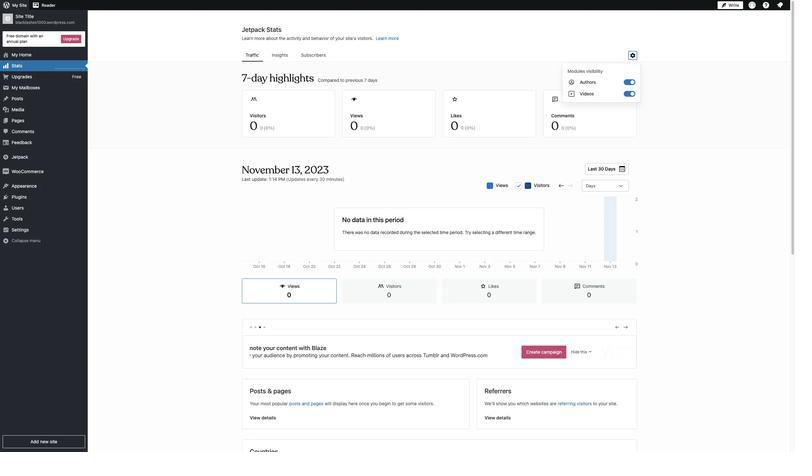 Task type: locate. For each thing, give the bounding box(es) containing it.
create
[[239, 349, 253, 355]]

0 horizontal spatial posts
[[12, 96, 23, 101]]

1 horizontal spatial posts
[[250, 388, 266, 395]]

hide this button
[[280, 346, 311, 358]]

0 vertical spatial 7
[[364, 77, 367, 83]]

30 inside button
[[599, 166, 604, 172]]

my mailboxes
[[12, 85, 40, 90]]

3 oct from the left
[[303, 264, 310, 269]]

1 vertical spatial site
[[50, 439, 57, 445]]

with up ensure
[[401, 345, 412, 352]]

oct left 20
[[303, 264, 310, 269]]

nov left 3
[[480, 264, 487, 269]]

( inside views 0 0 ( 0 %)
[[364, 125, 366, 131]]

oct left the 22
[[329, 264, 335, 269]]

data
[[352, 216, 365, 224], [371, 230, 380, 235]]

nov left 13 on the right of the page
[[604, 264, 612, 269]]

likes for likes 0
[[489, 284, 499, 289]]

7
[[364, 77, 367, 83], [539, 264, 541, 269]]

my left home
[[12, 52, 18, 57]]

purchase
[[330, 353, 352, 359]]

%) inside views 0 0 ( 0 %)
[[369, 125, 375, 131]]

site up seo
[[368, 345, 378, 352]]

posts and pages link
[[289, 401, 324, 407]]

0 horizontal spatial 1
[[463, 264, 465, 269]]

18
[[286, 264, 291, 269]]

0 horizontal spatial more
[[255, 36, 265, 41]]

1 horizontal spatial view details
[[485, 416, 511, 421]]

views 0 0 ( 0 %)
[[351, 113, 375, 134]]

3
[[488, 264, 491, 269]]

img image left woocommerce
[[3, 168, 9, 175]]

referrers
[[485, 388, 512, 395]]

pager controls element
[[242, 319, 637, 336]]

days up 'days' dropdown button
[[606, 166, 616, 172]]

details down show at the right of page
[[497, 416, 511, 421]]

visitors. right site's
[[358, 36, 374, 41]]

1 horizontal spatial time
[[514, 230, 523, 235]]

views inside views 0 0 ( 0 %)
[[351, 113, 363, 118]]

yoast right get
[[642, 349, 654, 355]]

0 vertical spatial my
[[12, 3, 18, 8]]

30 left nov 1
[[437, 264, 441, 269]]

30 up 'days' dropdown button
[[599, 166, 604, 172]]

2 vertical spatial 30
[[437, 264, 441, 269]]

free inside 'free domain with an annual plan'
[[6, 34, 15, 38]]

more down seo premium
[[435, 353, 447, 359]]

hide
[[284, 350, 292, 355]]

1 vertical spatial 100,000
[[623, 264, 638, 269]]

2 horizontal spatial visitors
[[534, 183, 550, 188]]

1 view from the left
[[250, 416, 261, 421]]

1 horizontal spatial visitors
[[386, 284, 402, 289]]

tools link
[[0, 214, 88, 225]]

nov 13
[[604, 264, 617, 269]]

2 view details from the left
[[485, 416, 511, 421]]

my site link
[[0, 0, 29, 10]]

posts inside "heading"
[[250, 388, 266, 395]]

2 view from the left
[[485, 416, 496, 421]]

0 horizontal spatial yoast
[[353, 353, 366, 359]]

your
[[336, 36, 345, 41], [355, 345, 367, 352], [476, 353, 486, 359], [599, 401, 608, 407]]

nov for nov 11
[[580, 264, 587, 269]]

7 left nov 9
[[539, 264, 541, 269]]

1
[[637, 230, 638, 234], [463, 264, 465, 269]]

1 horizontal spatial visitors.
[[418, 401, 435, 407]]

about
[[266, 36, 278, 41]]

data right the no
[[371, 230, 380, 235]]

None checkbox
[[516, 183, 523, 189]]

img image inside jetpack link
[[3, 154, 9, 160]]

2 horizontal spatial 30
[[599, 166, 604, 172]]

you right show at the right of page
[[508, 401, 516, 407]]

yoast left seo
[[353, 353, 366, 359]]

learn more
[[376, 36, 399, 41]]

data left in at the top of page
[[352, 216, 365, 224]]

mailboxes
[[19, 85, 40, 90]]

0 inside comments 0
[[588, 291, 592, 299]]

will
[[325, 401, 332, 407]]

view details link down here
[[250, 415, 462, 422]]

views for views 0
[[288, 284, 300, 289]]

view details
[[250, 416, 276, 421], [485, 416, 511, 421]]

0 inside views 0
[[287, 291, 291, 299]]

my down upgrades
[[12, 85, 18, 90]]

view details link for posts & pages
[[250, 415, 462, 422]]

1 vertical spatial site
[[15, 14, 23, 19]]

0 horizontal spatial view
[[250, 416, 261, 421]]

0 vertical spatial comments
[[552, 113, 575, 118]]

13,
[[292, 164, 302, 177]]

1 oct from the left
[[253, 264, 260, 269]]

2 vertical spatial comments
[[583, 284, 605, 289]]

oct 30
[[429, 264, 441, 269]]

0 horizontal spatial view details
[[250, 416, 276, 421]]

title
[[25, 14, 34, 19]]

1 img image from the top
[[3, 154, 9, 160]]

free domain with an annual plan
[[6, 34, 43, 44]]

tooltip
[[559, 59, 641, 103]]

0 horizontal spatial visitors
[[380, 345, 399, 352]]

visitors for visitors
[[534, 183, 550, 188]]

oct 20
[[303, 264, 316, 269]]

22
[[336, 264, 341, 269]]

the right the about
[[279, 36, 286, 41]]

view details down show at the right of page
[[485, 416, 511, 421]]

highest hourly views 0 image
[[55, 64, 85, 69]]

0 vertical spatial the
[[279, 36, 286, 41]]

4 oct from the left
[[329, 264, 335, 269]]

period.
[[450, 230, 464, 235]]

days down 'last 30 days'
[[586, 183, 596, 189]]

you right once
[[371, 401, 378, 407]]

visibility
[[587, 68, 603, 74]]

collapse menu link
[[0, 236, 88, 246]]

visitors inside visitors 0 0 ( 0 %)
[[250, 113, 266, 118]]

( for likes 0 0 ( 0 %)
[[465, 125, 467, 131]]

visitors 0
[[386, 284, 402, 299]]

views
[[351, 113, 363, 118], [496, 183, 508, 188], [288, 284, 300, 289]]

feedback
[[12, 140, 32, 145]]

write link
[[718, 0, 744, 10]]

upgrade button
[[61, 35, 81, 43]]

img image for woocommerce
[[3, 168, 9, 175]]

comments 0
[[583, 284, 605, 299]]

posts for posts
[[12, 96, 23, 101]]

4 ( from the left
[[565, 125, 567, 131]]

2 details from the left
[[497, 416, 511, 421]]

visitors up premium
[[380, 345, 399, 352]]

oct left 28 on the right bottom of page
[[404, 264, 410, 269]]

views 0
[[287, 284, 300, 299]]

oct 28
[[404, 264, 416, 269]]

30 inside 'november 13, 2023 last update: 1:14 pm (updates every 30 minutes)'
[[320, 177, 325, 182]]

nov right 5
[[530, 264, 537, 269]]

1 %) from the left
[[269, 125, 275, 131]]

0 horizontal spatial visitors.
[[358, 36, 374, 41]]

this inside hide this button
[[294, 350, 300, 355]]

( inside the comments 0 0 ( 0 %)
[[565, 125, 567, 131]]

reader link
[[29, 0, 58, 10]]

7 oct from the left
[[404, 264, 410, 269]]

time left range.
[[514, 230, 523, 235]]

nov right oct 30
[[455, 264, 462, 269]]

my site
[[12, 3, 27, 8]]

jetpack stats learn more about the activity and behavior of your site's visitors. learn more
[[242, 26, 399, 41]]

hide this
[[284, 350, 300, 355]]

insights link
[[268, 49, 292, 61]]

1 vertical spatial posts
[[250, 388, 266, 395]]

with inside 'free domain with an annual plan'
[[30, 34, 38, 38]]

2 %) from the left
[[369, 125, 375, 131]]

6 oct from the left
[[379, 264, 385, 269]]

0 vertical spatial img image
[[3, 154, 9, 160]]

nov for nov 3
[[480, 264, 487, 269]]

site left "title"
[[15, 14, 23, 19]]

2 ( from the left
[[364, 125, 366, 131]]

with left an
[[30, 34, 38, 38]]

oct for oct 26
[[379, 264, 385, 269]]

100,000 right 13 on the right of the page
[[623, 264, 638, 269]]

2 img image from the top
[[3, 168, 9, 175]]

free up annual plan
[[6, 34, 15, 38]]

create campaign button
[[234, 346, 280, 359]]

menu containing traffic
[[242, 49, 629, 62]]

0 vertical spatial site
[[19, 3, 27, 8]]

view details for posts & pages
[[250, 416, 276, 421]]

1 horizontal spatial comments
[[552, 113, 575, 118]]

to left get
[[392, 401, 397, 407]]

2 vertical spatial my
[[12, 85, 18, 90]]

7 nov from the left
[[604, 264, 612, 269]]

2 100,000 from the top
[[623, 264, 638, 269]]

img image for jetpack
[[3, 154, 9, 160]]

1 vertical spatial with
[[401, 345, 412, 352]]

0 horizontal spatial views
[[288, 284, 300, 289]]

1 vertical spatial last
[[242, 177, 251, 182]]

0 horizontal spatial visitors
[[250, 113, 266, 118]]

and right activity
[[303, 36, 310, 41]]

posts up media
[[12, 96, 23, 101]]

5 oct from the left
[[354, 264, 360, 269]]

more
[[255, 36, 265, 41], [435, 353, 447, 359]]

0 vertical spatial site
[[368, 345, 378, 352]]

0 vertical spatial this
[[373, 216, 384, 224]]

1 vertical spatial img image
[[3, 168, 9, 175]]

1 vertical spatial likes
[[489, 284, 499, 289]]

jetpack
[[12, 154, 28, 160]]

settings link
[[0, 225, 88, 236]]

0 horizontal spatial free
[[6, 34, 15, 38]]

last left update:
[[242, 177, 251, 182]]

0 vertical spatial 30
[[599, 166, 604, 172]]

your right find at bottom
[[476, 353, 486, 359]]

pages inside "heading"
[[274, 388, 291, 395]]

0 horizontal spatial comments
[[12, 129, 34, 134]]

1 horizontal spatial last
[[588, 166, 597, 172]]

different
[[496, 230, 513, 235]]

2 oct from the left
[[279, 264, 285, 269]]

0 horizontal spatial time
[[440, 230, 449, 235]]

views inside views 0
[[288, 284, 300, 289]]

0 horizontal spatial the
[[279, 36, 286, 41]]

add
[[30, 439, 39, 445]]

0 horizontal spatial days
[[586, 183, 596, 189]]

my home
[[12, 52, 31, 57]]

1 details from the left
[[262, 416, 276, 421]]

1 vertical spatial the
[[414, 230, 421, 235]]

view details link down are
[[485, 415, 630, 422]]

( inside likes 0 0 ( 0 %)
[[465, 125, 467, 131]]

menu
[[30, 238, 41, 243]]

site inside my site link
[[19, 3, 27, 8]]

0 vertical spatial posts
[[12, 96, 23, 101]]

100,000 for 100,000
[[623, 264, 638, 269]]

img image
[[3, 154, 9, 160], [3, 168, 9, 175]]

30 for oct
[[437, 264, 441, 269]]

last up 'days' dropdown button
[[588, 166, 597, 172]]

4 nov from the left
[[530, 264, 537, 269]]

1 horizontal spatial this
[[373, 216, 384, 224]]

your right the of
[[336, 36, 345, 41]]

1 horizontal spatial more
[[435, 353, 447, 359]]

views for views
[[496, 183, 508, 188]]

%) inside likes 0 0 ( 0 %)
[[470, 125, 476, 131]]

visitors inside increase your site visitors with yoast seo premium purchase yoast seo premium to ensure that more people find your incredible content.
[[380, 345, 399, 352]]

more down the jetpack stats
[[255, 36, 265, 41]]

tools
[[12, 216, 23, 222]]

0 horizontal spatial likes
[[451, 113, 462, 118]]

0 horizontal spatial details
[[262, 416, 276, 421]]

time
[[440, 230, 449, 235], [514, 230, 523, 235]]

nov for nov 9
[[555, 264, 562, 269]]

1 vertical spatial views
[[496, 183, 508, 188]]

1:14
[[269, 177, 277, 182]]

days inside dropdown button
[[586, 183, 596, 189]]

site inside site title blacklashes1000.wordpress.com
[[15, 14, 23, 19]]

begin
[[379, 401, 391, 407]]

my for my mailboxes
[[12, 85, 18, 90]]

7 left days at the top left
[[364, 77, 367, 83]]

%) for visitors 0 0 ( 0 %)
[[269, 125, 275, 131]]

2 vertical spatial visitors
[[386, 284, 402, 289]]

1 vertical spatial free
[[72, 74, 81, 79]]

2 nov from the left
[[480, 264, 487, 269]]

nov left 11
[[580, 264, 587, 269]]

1 view details from the left
[[250, 416, 276, 421]]

0 vertical spatial views
[[351, 113, 363, 118]]

1 vertical spatial 30
[[320, 177, 325, 182]]

0 vertical spatial visitors
[[250, 113, 266, 118]]

site
[[19, 3, 27, 8], [15, 14, 23, 19]]

view details down most at the left bottom of the page
[[250, 416, 276, 421]]

oct
[[253, 264, 260, 269], [279, 264, 285, 269], [303, 264, 310, 269], [329, 264, 335, 269], [354, 264, 360, 269], [379, 264, 385, 269], [404, 264, 410, 269], [429, 264, 435, 269]]

0
[[250, 119, 258, 134], [351, 119, 358, 134], [451, 119, 459, 134], [552, 119, 559, 134], [260, 125, 263, 131], [266, 125, 269, 131], [361, 125, 364, 131], [366, 125, 369, 131], [461, 125, 464, 131], [467, 125, 470, 131], [562, 125, 565, 131], [567, 125, 570, 131], [636, 262, 638, 267], [287, 291, 291, 299], [387, 291, 391, 299], [488, 291, 492, 299], [588, 291, 592, 299]]

%) for views 0 0 ( 0 %)
[[369, 125, 375, 131]]

30 right every
[[320, 177, 325, 182]]

1 vertical spatial this
[[294, 350, 300, 355]]

0 vertical spatial days
[[606, 166, 616, 172]]

comments link
[[0, 126, 88, 137]]

view down we'll
[[485, 416, 496, 421]]

and
[[303, 36, 310, 41], [302, 401, 310, 407]]

1 vertical spatial visitors
[[577, 401, 592, 407]]

1 horizontal spatial days
[[606, 166, 616, 172]]

3 ( from the left
[[465, 125, 467, 131]]

1 horizontal spatial 1
[[637, 230, 638, 234]]

comments for comments 0 0 ( 0 %)
[[552, 113, 575, 118]]

1 vertical spatial more
[[435, 353, 447, 359]]

1 vertical spatial 7
[[539, 264, 541, 269]]

%) inside visitors 0 0 ( 0 %)
[[269, 125, 275, 131]]

0 horizontal spatial view details link
[[250, 415, 462, 422]]

view details link for referrers
[[485, 415, 630, 422]]

visitors. inside jetpack stats learn more about the activity and behavior of your site's visitors. learn more
[[358, 36, 374, 41]]

0 horizontal spatial data
[[352, 216, 365, 224]]

1 nov from the left
[[455, 264, 462, 269]]

yoast up ensure
[[414, 345, 429, 352]]

my home link
[[0, 49, 88, 60]]

0 horizontal spatial 30
[[320, 177, 325, 182]]

minutes)
[[326, 177, 345, 182]]

site right "new"
[[50, 439, 57, 445]]

1 vertical spatial days
[[586, 183, 596, 189]]

site for your
[[368, 345, 378, 352]]

likes inside likes 0
[[489, 284, 499, 289]]

1 horizontal spatial with
[[401, 345, 412, 352]]

are
[[550, 401, 557, 407]]

oct left 18
[[279, 264, 285, 269]]

0 vertical spatial visitors.
[[358, 36, 374, 41]]

0 vertical spatial likes
[[451, 113, 462, 118]]

last 30 days button
[[585, 163, 629, 175]]

and right posts
[[302, 401, 310, 407]]

img image left the jetpack
[[3, 154, 9, 160]]

nov left 5
[[505, 264, 512, 269]]

5 nov from the left
[[555, 264, 562, 269]]

oct for oct 16
[[253, 264, 260, 269]]

1 ( from the left
[[264, 125, 266, 131]]

menu inside jetpack stats "main content"
[[242, 49, 629, 62]]

site up "title"
[[19, 3, 27, 8]]

3 %) from the left
[[470, 125, 476, 131]]

1 horizontal spatial pages
[[311, 401, 324, 407]]

20
[[311, 264, 316, 269]]

this right hide
[[294, 350, 300, 355]]

0 horizontal spatial this
[[294, 350, 300, 355]]

nov 9
[[555, 264, 566, 269]]

to left ensure
[[401, 353, 406, 359]]

likes 0
[[488, 284, 499, 299]]

details down most at the left bottom of the page
[[262, 416, 276, 421]]

( inside visitors 0 0 ( 0 %)
[[264, 125, 266, 131]]

my profile image
[[749, 2, 756, 9]]

visitors. right some
[[418, 401, 435, 407]]

1 horizontal spatial view
[[485, 416, 496, 421]]

2 horizontal spatial yoast
[[642, 349, 654, 355]]

2 horizontal spatial comments
[[583, 284, 605, 289]]

media link
[[0, 104, 88, 115]]

oct right 28 on the right bottom of page
[[429, 264, 435, 269]]

pages left will
[[311, 401, 324, 407]]

1 vertical spatial my
[[12, 52, 18, 57]]

0 horizontal spatial you
[[371, 401, 378, 407]]

4 %) from the left
[[570, 125, 577, 131]]

0 vertical spatial more
[[255, 36, 265, 41]]

30
[[599, 166, 604, 172], [320, 177, 325, 182], [437, 264, 441, 269]]

1 horizontal spatial data
[[371, 230, 380, 235]]

0 horizontal spatial site
[[50, 439, 57, 445]]

100,000 down 'days' dropdown button
[[623, 197, 638, 202]]

view down your
[[250, 416, 261, 421]]

heading
[[250, 448, 278, 453]]

free down highest hourly views 0 image
[[72, 74, 81, 79]]

%) inside the comments 0 0 ( 0 %)
[[570, 125, 577, 131]]

2 you from the left
[[508, 401, 516, 407]]

oct for oct 30
[[429, 264, 435, 269]]

1 100,000 from the top
[[623, 197, 638, 202]]

next image
[[623, 325, 629, 330]]

oct left "16" at the left bottom of the page
[[253, 264, 260, 269]]

nov left 9
[[555, 264, 562, 269]]

day
[[251, 72, 267, 85]]

site
[[368, 345, 378, 352], [50, 439, 57, 445]]

comments
[[552, 113, 575, 118], [12, 129, 34, 134], [583, 284, 605, 289]]

6 nov from the left
[[580, 264, 587, 269]]

0 inside 100,000 2 1 0
[[636, 262, 638, 267]]

your inside jetpack stats learn more about the activity and behavior of your site's visitors. learn more
[[336, 36, 345, 41]]

2 view details link from the left
[[485, 415, 630, 422]]

time left period.
[[440, 230, 449, 235]]

0 vertical spatial visitors
[[380, 345, 399, 352]]

0 horizontal spatial with
[[30, 34, 38, 38]]

0 vertical spatial pages
[[274, 388, 291, 395]]

1 horizontal spatial view details link
[[485, 415, 630, 422]]

oct left 26
[[379, 264, 385, 269]]

yoast
[[414, 345, 429, 352], [642, 349, 654, 355], [353, 353, 366, 359]]

likes inside likes 0 0 ( 0 %)
[[451, 113, 462, 118]]

this right in at the top of page
[[373, 216, 384, 224]]

1 horizontal spatial likes
[[489, 284, 499, 289]]

1 horizontal spatial visitors
[[577, 401, 592, 407]]

site inside increase your site visitors with yoast seo premium purchase yoast seo premium to ensure that more people find your incredible content.
[[368, 345, 378, 352]]

1 horizontal spatial you
[[508, 401, 516, 407]]

last inside last 30 days button
[[588, 166, 597, 172]]

1 horizontal spatial 30
[[437, 264, 441, 269]]

collapse
[[12, 238, 29, 243]]

2 horizontal spatial views
[[496, 183, 508, 188]]

0 horizontal spatial pages
[[274, 388, 291, 395]]

my left reader link
[[12, 3, 18, 8]]

oct left 24
[[354, 264, 360, 269]]

0 vertical spatial 1
[[637, 230, 638, 234]]

pages right the &
[[274, 388, 291, 395]]

increase your site visitors with yoast seo premium purchase yoast seo premium to ensure that more people find your incredible content.
[[330, 345, 531, 359]]

the right during
[[414, 230, 421, 235]]

1 view details link from the left
[[250, 415, 462, 422]]

insights
[[272, 52, 288, 58]]

100,000
[[623, 197, 638, 202], [623, 264, 638, 269]]

0 vertical spatial and
[[303, 36, 310, 41]]

0 vertical spatial with
[[30, 34, 38, 38]]

oct 16
[[253, 264, 265, 269]]

menu
[[242, 49, 629, 62]]

posts left the &
[[250, 388, 266, 395]]

visitors right referring
[[577, 401, 592, 407]]

1 horizontal spatial site
[[368, 345, 378, 352]]

3 nov from the left
[[505, 264, 512, 269]]

oct for oct 24
[[354, 264, 360, 269]]

oct 18
[[279, 264, 291, 269]]

my for my home
[[12, 52, 18, 57]]

woocommerce
[[12, 169, 44, 174]]

increase
[[330, 345, 353, 352]]

oct for oct 20
[[303, 264, 310, 269]]

days
[[606, 166, 616, 172], [586, 183, 596, 189]]

img image inside the woocommerce link
[[3, 168, 9, 175]]

more inside increase your site visitors with yoast seo premium purchase yoast seo premium to ensure that more people find your incredible content.
[[435, 353, 447, 359]]

1 horizontal spatial details
[[497, 416, 511, 421]]

comments inside the comments 0 0 ( 0 %)
[[552, 113, 575, 118]]

8 oct from the left
[[429, 264, 435, 269]]



Task type: vqa. For each thing, say whether or not it's contained in the screenshot.
visitors. to the top
yes



Task type: describe. For each thing, give the bounding box(es) containing it.
view details for referrers
[[485, 416, 511, 421]]

oct 24
[[354, 264, 366, 269]]

subscribers link
[[297, 49, 330, 61]]

views for views 0 0 ( 0 %)
[[351, 113, 363, 118]]

last inside 'november 13, 2023 last update: 1:14 pm (updates every 30 minutes)'
[[242, 177, 251, 182]]

2
[[636, 197, 638, 202]]

with inside increase your site visitors with yoast seo premium purchase yoast seo premium to ensure that more people find your incredible content.
[[401, 345, 412, 352]]

more inside jetpack stats learn more about the activity and behavior of your site's visitors. learn more
[[255, 36, 265, 41]]

100,000 for 100,000 2 1 0
[[623, 197, 638, 202]]

(updates
[[287, 177, 306, 182]]

to left previous
[[341, 77, 345, 83]]

view for referrers
[[485, 416, 496, 421]]

activity
[[287, 36, 302, 41]]

modules visibility
[[568, 68, 603, 74]]

jetpack link
[[0, 152, 88, 163]]

popular
[[272, 401, 288, 407]]

visitors for visitors 0 0 ( 0 %)
[[250, 113, 266, 118]]

nov for nov 1
[[455, 264, 462, 269]]

stats link
[[0, 60, 88, 71]]

get
[[633, 349, 641, 355]]

add new site
[[30, 439, 57, 445]]

%) for comments 0 0 ( 0 %)
[[570, 125, 577, 131]]

show
[[496, 401, 507, 407]]

tooltip containing modules visibility
[[559, 59, 641, 103]]

days inside button
[[606, 166, 616, 172]]

posts & pages
[[250, 388, 291, 395]]

site's
[[346, 36, 357, 41]]

an
[[39, 34, 43, 38]]

feedback link
[[0, 137, 88, 148]]

nov for nov 13
[[604, 264, 612, 269]]

view for posts & pages
[[250, 416, 261, 421]]

30 for last
[[599, 166, 604, 172]]

to left site.
[[593, 401, 598, 407]]

my for my site
[[12, 3, 18, 8]]

of
[[330, 36, 334, 41]]

previous
[[346, 77, 363, 83]]

( for comments 0 0 ( 0 %)
[[565, 125, 567, 131]]

1 inside 100,000 2 1 0
[[637, 230, 638, 234]]

the inside jetpack stats learn more about the activity and behavior of your site's visitors. learn more
[[279, 36, 286, 41]]

0 inside visitors 0
[[387, 291, 391, 299]]

1 vertical spatial and
[[302, 401, 310, 407]]

and inside jetpack stats learn more about the activity and behavior of your site's visitors. learn more
[[303, 36, 310, 41]]

days
[[368, 77, 378, 83]]

yoast inside button
[[642, 349, 654, 355]]

nov for nov 7
[[530, 264, 537, 269]]

manage your notifications image
[[777, 1, 784, 9]]

get yoast button
[[629, 346, 659, 359]]

create campaign
[[239, 349, 275, 355]]

seo
[[368, 353, 378, 359]]

1 vertical spatial data
[[371, 230, 380, 235]]

nov for nov 5
[[505, 264, 512, 269]]

28
[[411, 264, 416, 269]]

your
[[250, 401, 259, 407]]

your most popular posts and pages will display here once you begin to get some visitors.
[[250, 401, 435, 407]]

we'll show you which websites are referring visitors to your site.
[[485, 401, 618, 407]]

free for free
[[72, 74, 81, 79]]

likes for likes 0 0 ( 0 %)
[[451, 113, 462, 118]]

which
[[517, 401, 529, 407]]

1 vertical spatial visitors.
[[418, 401, 435, 407]]

site title blacklashes1000.wordpress.com
[[15, 14, 75, 25]]

users
[[12, 205, 24, 211]]

site for new
[[50, 439, 57, 445]]

last 30 days
[[588, 166, 616, 172]]

period
[[385, 216, 404, 224]]

0 inside likes 0
[[488, 291, 492, 299]]

11
[[588, 264, 592, 269]]

compared
[[318, 77, 339, 83]]

incredible
[[488, 353, 511, 359]]

pages link
[[0, 115, 88, 126]]

1 vertical spatial pages
[[311, 401, 324, 407]]

0 vertical spatial data
[[352, 216, 365, 224]]

1 you from the left
[[371, 401, 378, 407]]

oct for oct 18
[[279, 264, 285, 269]]

%) for likes 0 0 ( 0 %)
[[470, 125, 476, 131]]

some
[[406, 401, 417, 407]]

13
[[613, 264, 617, 269]]

posts & pages heading
[[250, 387, 291, 396]]

domain
[[16, 34, 29, 38]]

referring
[[558, 401, 576, 407]]

referrers heading
[[485, 387, 512, 396]]

1 horizontal spatial yoast
[[414, 345, 429, 352]]

premium
[[379, 353, 400, 359]]

subscribers
[[301, 52, 326, 58]]

7-
[[242, 72, 251, 85]]

previous image
[[615, 325, 621, 330]]

heading inside jetpack stats "main content"
[[250, 448, 278, 453]]

videos
[[580, 91, 594, 97]]

stats
[[12, 63, 22, 68]]

display
[[333, 401, 348, 407]]

woocommerce link
[[0, 166, 88, 177]]

comments for comments 0
[[583, 284, 605, 289]]

selecting
[[473, 230, 491, 235]]

1 time from the left
[[440, 230, 449, 235]]

a
[[492, 230, 494, 235]]

details for referrers
[[497, 416, 511, 421]]

seo premium
[[430, 345, 467, 352]]

none checkbox inside jetpack stats "main content"
[[516, 183, 523, 189]]

help image
[[763, 1, 771, 9]]

( for views 0 0 ( 0 %)
[[364, 125, 366, 131]]

site.
[[609, 401, 618, 407]]

plugins
[[12, 194, 27, 200]]

selected
[[422, 230, 439, 235]]

2 time from the left
[[514, 230, 523, 235]]

media
[[12, 107, 24, 112]]

jetpack stats main content
[[0, 26, 791, 453]]

plugins link
[[0, 192, 88, 203]]

here
[[349, 401, 358, 407]]

settings
[[12, 227, 29, 233]]

there was no data recorded during the selected time period. try selecting a different time range.
[[343, 230, 536, 235]]

0 horizontal spatial 7
[[364, 77, 367, 83]]

oct for oct 22
[[329, 264, 335, 269]]

to inside increase your site visitors with yoast seo premium purchase yoast seo premium to ensure that more people find your incredible content.
[[401, 353, 406, 359]]

days button
[[582, 180, 629, 192]]

your left site.
[[599, 401, 608, 407]]

your right increase at the left
[[355, 345, 367, 352]]

1 horizontal spatial 7
[[539, 264, 541, 269]]

visitors 0 0 ( 0 %)
[[250, 113, 275, 134]]

every
[[307, 177, 318, 182]]

users link
[[0, 203, 88, 214]]

most
[[261, 401, 271, 407]]

once
[[359, 401, 370, 407]]

visitors for visitors 0
[[386, 284, 402, 289]]

home
[[19, 52, 31, 57]]

learn more link
[[376, 36, 399, 41]]

100,000 2 1 0
[[623, 197, 638, 267]]

1 horizontal spatial the
[[414, 230, 421, 235]]

new
[[40, 439, 49, 445]]

26
[[386, 264, 391, 269]]

collapse menu
[[12, 238, 41, 243]]

posts link
[[0, 93, 88, 104]]

free for free domain with an annual plan
[[6, 34, 15, 38]]

2023
[[305, 164, 329, 177]]

range.
[[524, 230, 536, 235]]

nov 11
[[580, 264, 592, 269]]

posts for posts & pages
[[250, 388, 266, 395]]

comments for comments
[[12, 129, 34, 134]]

appearance
[[12, 183, 37, 189]]

posts
[[289, 401, 301, 407]]

details for posts & pages
[[262, 416, 276, 421]]

( for visitors 0 0 ( 0 %)
[[264, 125, 266, 131]]

november 13, 2023 last update: 1:14 pm (updates every 30 minutes)
[[242, 164, 345, 182]]

7-day highlights
[[242, 72, 314, 85]]

oct for oct 28
[[404, 264, 410, 269]]



